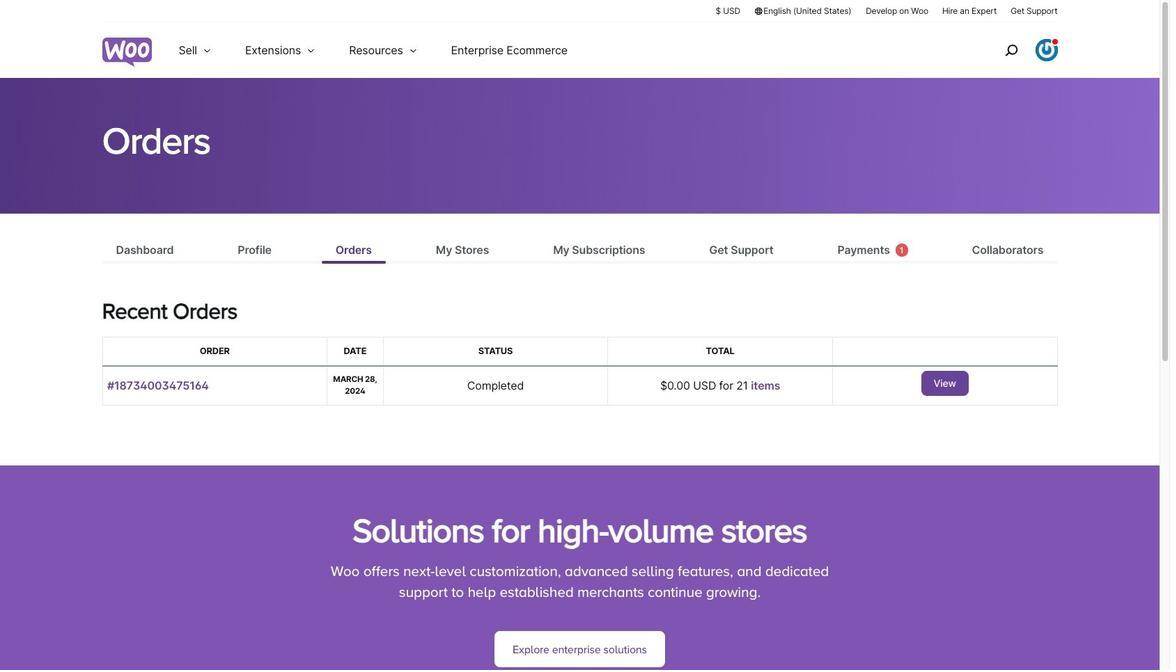 Task type: locate. For each thing, give the bounding box(es) containing it.
search image
[[1000, 39, 1022, 61]]



Task type: describe. For each thing, give the bounding box(es) containing it.
open account menu image
[[1035, 39, 1058, 61]]

service navigation menu element
[[975, 28, 1058, 73]]



Task type: vqa. For each thing, say whether or not it's contained in the screenshot.
Search image
yes



